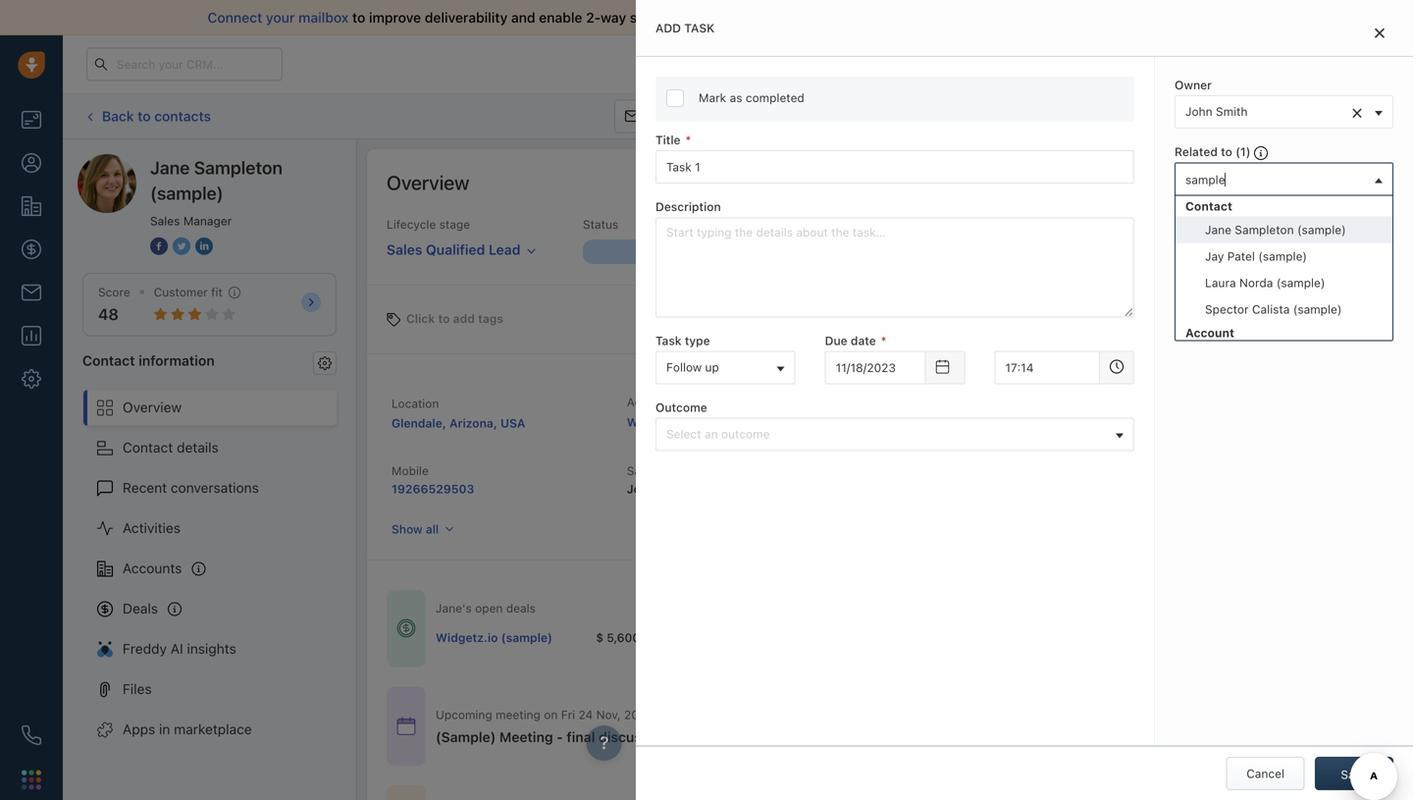 Task type: vqa. For each thing, say whether or not it's contained in the screenshot.
ADD FILE button at the top of page
no



Task type: describe. For each thing, give the bounding box(es) containing it.
1 horizontal spatial smith
[[1139, 455, 1171, 469]]

apps in marketplace
[[123, 721, 252, 737]]

usa
[[501, 416, 526, 430]]

outcome
[[656, 400, 708, 414]]

the inside scheduled a meeting later with jane to discuss the requirements
[[1109, 428, 1126, 441]]

1 vertical spatial meeting
[[500, 729, 553, 745]]

select an outcome
[[667, 427, 770, 441]]

mailbox
[[298, 9, 349, 26]]

requirements
[[1130, 428, 1203, 441]]

Search your CRM... text field
[[86, 48, 283, 81]]

click
[[406, 312, 435, 325]]

(sample) inside widgetz.io (sample) link
[[501, 631, 553, 644]]

up
[[705, 360, 719, 374]]

(sample) inside jane sampleton (sample) option
[[1298, 223, 1347, 236]]

jane's
[[436, 601, 472, 615]]

1 vertical spatial (
[[1255, 256, 1260, 270]]

connect your mailbox link
[[208, 9, 352, 26]]

jane inside option
[[1206, 223, 1232, 236]]

connect your mailbox to improve deliverability and enable 2-way sync of email conversations.
[[208, 9, 814, 26]]

/ for won
[[1306, 245, 1310, 259]]

your
[[877, 57, 900, 70]]

select an outcome button
[[656, 418, 1135, 451]]

(sample)
[[436, 729, 496, 745]]

follow up
[[667, 360, 719, 374]]

contacts
[[154, 108, 211, 124]]

completed
[[746, 91, 805, 105]]

sync
[[630, 9, 660, 26]]

$ 5,600
[[596, 631, 640, 644]]

description
[[656, 200, 721, 214]]

1 horizontal spatial overview
[[387, 171, 470, 194]]

fri
[[561, 708, 575, 721]]

-- text field
[[825, 351, 926, 384]]

task for task
[[935, 109, 960, 123]]

jay patel (sample) option
[[1176, 243, 1393, 269]]

laura norda (sample)
[[1206, 276, 1326, 289]]

Title text field
[[656, 150, 1135, 184]]

option containing contact
[[1176, 196, 1393, 322]]

enable
[[539, 9, 583, 26]]

related
[[1175, 145, 1218, 159]]

none search field inside × tab panel
[[1181, 280, 1368, 301]]

1 vertical spatial overview
[[123, 399, 182, 415]]

sampleton for patel
[[1235, 223, 1294, 236]]

to left the 11:00
[[720, 708, 731, 721]]

later
[[1229, 411, 1254, 425]]

19266529503 link
[[392, 482, 474, 496]]

an
[[705, 427, 718, 441]]

widgetz.io inside accounts widgetz.io (sample)
[[627, 415, 689, 429]]

task button
[[905, 100, 971, 133]]

won
[[1278, 245, 1303, 259]]

1 horizontal spatial widgetz.io (sample) link
[[627, 415, 744, 429]]

john inside the sales owner john smith
[[627, 482, 655, 496]]

explore plans
[[1043, 57, 1119, 71]]

accounts for accounts
[[123, 560, 182, 576]]

deal
[[740, 729, 768, 745]]

related to ( 1 )
[[1175, 145, 1254, 159]]

sales activities
[[1105, 109, 1188, 123]]

2023
[[624, 708, 653, 721]]

glendale,
[[392, 416, 446, 430]]

ai
[[171, 641, 183, 657]]

explore plans link
[[1032, 52, 1130, 76]]

save button
[[1315, 757, 1394, 790]]

deliverability
[[425, 9, 508, 26]]

glendale, arizona, usa link
[[392, 416, 526, 430]]

qualified
[[426, 242, 485, 258]]

new link
[[583, 240, 717, 264]]

connect
[[208, 9, 262, 26]]

deals
[[123, 600, 158, 617]]

spector calista (sample)
[[1206, 302, 1342, 316]]

lead
[[489, 242, 521, 258]]

arizona,
[[450, 416, 497, 430]]

upcoming meeting on fri 24 nov, 2023 from 10:00 to 11:00
[[436, 708, 764, 721]]

mark
[[699, 91, 727, 105]]

freshworks switcher image
[[22, 770, 41, 790]]

(sample) meeting - final discussion about the deal
[[436, 729, 768, 745]]

mng settings image
[[318, 356, 332, 370]]

insights
[[187, 641, 236, 657]]

call
[[724, 109, 744, 123]]

your
[[266, 9, 295, 26]]

on
[[544, 708, 558, 721]]

open
[[475, 601, 503, 615]]

contact information
[[82, 352, 215, 368]]

meeting button
[[981, 100, 1066, 133]]

11:00
[[735, 708, 764, 721]]

owner
[[660, 464, 694, 478]]

status
[[583, 217, 619, 231]]

way
[[601, 9, 626, 26]]

lifecycle
[[387, 217, 436, 231]]

group containing jane sampleton (sample)
[[1176, 216, 1393, 322]]

1 vertical spatial john
[[1109, 455, 1136, 469]]

1 vertical spatial john smith
[[1109, 455, 1171, 469]]

0 horizontal spatial (
[[1236, 145, 1241, 159]]

container_wx8msf4aqz5i3rn1 image
[[770, 730, 783, 744]]

linkedin circled image
[[195, 236, 213, 257]]

spector calista (sample) option
[[1176, 296, 1393, 322]]

sales qualified lead
[[387, 242, 521, 258]]

contact details
[[123, 439, 219, 456]]

jane sampleton (sample) inside × tab panel
[[1218, 209, 1359, 223]]

negotiation / lost button
[[1117, 240, 1251, 264]]

(sample) inside jay patel (sample) option
[[1259, 249, 1308, 263]]

to inside scheduled a meeting later with jane to discuss the requirements
[[1313, 411, 1324, 425]]

21
[[967, 57, 978, 70]]

jane sampleton (sample) option
[[1176, 216, 1393, 243]]

location
[[392, 397, 439, 410]]

spector
[[1206, 302, 1249, 316]]

sms button
[[797, 100, 862, 133]]

negotiation
[[1144, 245, 1210, 259]]

email
[[644, 109, 673, 123]]

× dialog
[[636, 0, 1414, 800]]

48
[[98, 305, 119, 324]]

2-
[[586, 9, 601, 26]]

accounts widgetz.io (sample)
[[627, 395, 744, 429]]

score
[[98, 285, 130, 299]]

jane sampleton (sample) for sales manager
[[150, 157, 283, 204]]

(sample) inside × tab panel
[[1311, 209, 1359, 223]]

patel
[[1228, 249, 1255, 263]]

48 button
[[98, 305, 119, 324]]

widgetz.io (sample)
[[436, 631, 553, 644]]

sales inside the sales owner john smith
[[627, 464, 657, 478]]

contact for contact
[[1186, 199, 1233, 213]]

facebook circled image
[[150, 236, 168, 257]]

0 horizontal spatial in
[[159, 721, 170, 737]]

nov,
[[597, 708, 621, 721]]

jay patel (sample)
[[1206, 249, 1308, 263]]

0 horizontal spatial widgetz.io (sample) link
[[436, 629, 553, 646]]

back
[[102, 108, 134, 124]]

meeting inside scheduled a meeting later with jane to discuss the requirements
[[1180, 411, 1225, 425]]

fit
[[211, 285, 223, 299]]

/ for negotiation
[[1214, 245, 1217, 259]]

due date
[[825, 334, 876, 347]]



Task type: locate. For each thing, give the bounding box(es) containing it.
to inside × tab panel
[[1221, 145, 1233, 159]]

jane's open deals
[[436, 601, 536, 615]]

smith up 1
[[1216, 105, 1248, 118]]

to left discuss
[[1313, 411, 1324, 425]]

meeting
[[1180, 411, 1225, 425], [496, 708, 541, 721]]

Start typing the details about the task… text field
[[656, 217, 1135, 317]]

$
[[596, 631, 604, 644]]

container_wx8msf4aqz5i3rn1 image left widgetz.io (sample)
[[397, 619, 416, 638]]

( right related
[[1236, 145, 1241, 159]]

1 vertical spatial container_wx8msf4aqz5i3rn1 image
[[397, 716, 416, 736]]

customer
[[154, 285, 208, 299]]

smith inside the sales owner john smith
[[659, 482, 692, 496]]

sales for sales manager
[[150, 214, 180, 228]]

1 vertical spatial the
[[714, 729, 736, 745]]

call link
[[694, 100, 754, 133]]

smith inside × tab panel
[[1216, 105, 1248, 118]]

1 vertical spatial task
[[656, 334, 682, 347]]

× tab panel
[[636, 0, 1414, 800]]

cancel
[[1247, 767, 1285, 780]]

1 horizontal spatial /
[[1306, 245, 1310, 259]]

sampleton for manager
[[194, 157, 283, 178]]

) up laura norda (sample)
[[1268, 256, 1272, 270]]

0 vertical spatial container_wx8msf4aqz5i3rn1 image
[[397, 619, 416, 638]]

sales for sales qualified lead
[[387, 242, 423, 258]]

None text field
[[995, 351, 1100, 384]]

twitter circled image
[[173, 236, 190, 257]]

0 horizontal spatial overview
[[123, 399, 182, 415]]

(sample) inside spector calista (sample) option
[[1294, 302, 1342, 316]]

to right back
[[138, 108, 151, 124]]

john smith inside × tab panel
[[1186, 105, 1248, 118]]

contact inside list box
[[1186, 199, 1233, 213]]

add
[[453, 312, 475, 325]]

none text field inside × tab panel
[[995, 351, 1100, 384]]

mark as completed
[[699, 91, 805, 105]]

marketplace
[[174, 721, 252, 737]]

customer fit
[[154, 285, 223, 299]]

collaborators ( 0 )
[[1175, 256, 1272, 270]]

option
[[1176, 196, 1393, 322]]

meeting inside button
[[1010, 109, 1055, 123]]

group
[[1176, 216, 1393, 322]]

task
[[935, 109, 960, 123], [656, 334, 682, 347]]

collaborators
[[1175, 256, 1252, 270]]

meeting down explore
[[1010, 109, 1055, 123]]

to left 1
[[1221, 145, 1233, 159]]

0 horizontal spatial meeting
[[500, 729, 553, 745]]

mobile 19266529503
[[392, 464, 474, 496]]

-
[[557, 729, 563, 745]]

24
[[579, 708, 593, 721]]

1 horizontal spatial meeting
[[1180, 411, 1225, 425]]

0 horizontal spatial smith
[[659, 482, 692, 496]]

2 vertical spatial john
[[627, 482, 655, 496]]

john smith down requirements
[[1109, 455, 1171, 469]]

task inside button
[[935, 109, 960, 123]]

and
[[511, 9, 536, 26]]

1 horizontal spatial the
[[1109, 428, 1126, 441]]

1 / from the left
[[1214, 245, 1217, 259]]

row containing widgetz.io (sample)
[[436, 618, 1073, 657]]

jay
[[1206, 249, 1225, 263]]

2 horizontal spatial john
[[1186, 105, 1213, 118]]

churned
[[1313, 245, 1362, 259]]

accounts down 'activities'
[[123, 560, 182, 576]]

the left deal
[[714, 729, 736, 745]]

smith down owner
[[659, 482, 692, 496]]

improve
[[369, 9, 421, 26]]

0 horizontal spatial accounts
[[123, 560, 182, 576]]

to
[[352, 9, 366, 26], [138, 108, 151, 124], [1221, 145, 1233, 159], [438, 312, 450, 325], [1313, 411, 1324, 425], [720, 708, 731, 721]]

container_wx8msf4aqz5i3rn1 image left the upcoming
[[397, 716, 416, 736]]

(sample) inside laura norda (sample) option
[[1277, 276, 1326, 289]]

2 vertical spatial contact
[[123, 439, 173, 456]]

trial
[[904, 57, 923, 70]]

jane sampleton (sample)
[[150, 157, 283, 204], [1218, 209, 1359, 223], [1206, 223, 1347, 236]]

jane sampleton (sample) for jay patel (sample)
[[1206, 223, 1347, 236]]

list box containing contact
[[1176, 196, 1393, 449]]

sales left owner
[[627, 464, 657, 478]]

phone element
[[12, 716, 51, 755]]

widgetz.io (sample) link down "open"
[[436, 629, 553, 646]]

overview up contact details
[[123, 399, 182, 415]]

email image
[[1219, 56, 1233, 72]]

activities
[[1138, 109, 1188, 123]]

conversations
[[171, 480, 259, 496]]

1 horizontal spatial accounts
[[627, 395, 679, 409]]

contact down 48
[[82, 352, 135, 368]]

john down scheduled
[[1109, 455, 1136, 469]]

john down accounts widgetz.io (sample)
[[627, 482, 655, 496]]

widgetz.io down outcome
[[627, 415, 689, 429]]

1 vertical spatial in
[[159, 721, 170, 737]]

sales up facebook circled image
[[150, 214, 180, 228]]

location glendale, arizona, usa
[[392, 397, 526, 430]]

title
[[656, 133, 681, 147]]

days
[[982, 57, 1005, 70]]

0 vertical spatial overview
[[387, 171, 470, 194]]

to left add
[[438, 312, 450, 325]]

1 horizontal spatial (
[[1255, 256, 1260, 270]]

sampleton up jay patel (sample)
[[1235, 223, 1294, 236]]

( up norda
[[1255, 256, 1260, 270]]

laura
[[1206, 276, 1237, 289]]

)
[[1246, 145, 1251, 159], [1268, 256, 1272, 270]]

type
[[685, 334, 710, 347]]

of
[[664, 9, 677, 26]]

1 vertical spatial widgetz.io
[[436, 631, 498, 644]]

0 vertical spatial john
[[1186, 105, 1213, 118]]

janesampleton@gmail.com
[[862, 415, 1018, 429]]

smith
[[1216, 105, 1248, 118], [1139, 455, 1171, 469], [659, 482, 692, 496]]

phone image
[[22, 725, 41, 745]]

2 vertical spatial smith
[[659, 482, 692, 496]]

accounts up select
[[627, 395, 679, 409]]

) up click to select records search field
[[1246, 145, 1251, 159]]

task left type
[[656, 334, 682, 347]]

click to add tags
[[406, 312, 504, 325]]

sampleton inside × tab panel
[[1248, 209, 1307, 223]]

norda
[[1240, 276, 1274, 289]]

sales for sales activities
[[1105, 109, 1135, 123]]

meeting right a
[[1180, 411, 1225, 425]]

1 horizontal spatial in
[[955, 57, 964, 70]]

jane inside scheduled a meeting later with jane to discuss the requirements
[[1283, 411, 1310, 425]]

conversations.
[[719, 9, 814, 26]]

overview up lifecycle stage
[[387, 171, 470, 194]]

contact
[[1186, 199, 1233, 213], [82, 352, 135, 368], [123, 439, 173, 456]]

5,600
[[607, 631, 640, 644]]

task for task type
[[656, 334, 682, 347]]

sales
[[1105, 109, 1135, 123], [150, 214, 180, 228], [387, 242, 423, 258], [627, 464, 657, 478]]

row
[[436, 618, 1073, 657]]

0 vertical spatial widgetz.io
[[627, 415, 689, 429]]

in right apps
[[159, 721, 170, 737]]

smith down requirements
[[1139, 455, 1171, 469]]

task
[[684, 21, 715, 35]]

Click to select records search field
[[1181, 169, 1368, 190]]

sampleton down click to select records search field
[[1248, 209, 1307, 223]]

meeting left on
[[496, 708, 541, 721]]

2 container_wx8msf4aqz5i3rn1 image from the top
[[397, 716, 416, 736]]

/ inside "link"
[[1214, 245, 1217, 259]]

meeting down on
[[500, 729, 553, 745]]

None search field
[[1181, 280, 1368, 301]]

freddy ai insights
[[123, 641, 236, 657]]

0 horizontal spatial widgetz.io
[[436, 631, 498, 644]]

2 horizontal spatial smith
[[1216, 105, 1248, 118]]

1 vertical spatial widgetz.io (sample) link
[[436, 629, 553, 646]]

john smith down owner
[[1186, 105, 1248, 118]]

date
[[851, 334, 876, 347]]

0 vertical spatial meeting
[[1010, 109, 1055, 123]]

john smith
[[1186, 105, 1248, 118], [1109, 455, 1171, 469]]

task down your trial ends in 21 days
[[935, 109, 960, 123]]

1 vertical spatial )
[[1268, 256, 1272, 270]]

0 horizontal spatial task
[[656, 334, 682, 347]]

upcoming
[[436, 708, 493, 721]]

0 horizontal spatial john smith
[[1109, 455, 1171, 469]]

container_wx8msf4aqz5i3rn1 image
[[397, 619, 416, 638], [397, 716, 416, 736]]

/ left lost
[[1214, 245, 1217, 259]]

negotiation / lost link
[[1117, 240, 1251, 264]]

0 vertical spatial in
[[955, 57, 964, 70]]

0 vertical spatial contact
[[1186, 199, 1233, 213]]

0 vertical spatial )
[[1246, 145, 1251, 159]]

1 horizontal spatial john smith
[[1186, 105, 1248, 118]]

0 vertical spatial john smith
[[1186, 105, 1248, 118]]

in left 21
[[955, 57, 964, 70]]

0 horizontal spatial the
[[714, 729, 736, 745]]

calista
[[1253, 302, 1290, 316]]

sampleton inside jane sampleton (sample) option
[[1235, 223, 1294, 236]]

sampleton up manager at left top
[[194, 157, 283, 178]]

stage
[[439, 217, 470, 231]]

freddy
[[123, 641, 167, 657]]

1 vertical spatial smith
[[1139, 455, 1171, 469]]

(sample) inside accounts widgetz.io (sample)
[[692, 415, 744, 429]]

2 / from the left
[[1306, 245, 1310, 259]]

0 vertical spatial task
[[935, 109, 960, 123]]

jane inside × tab panel
[[1218, 209, 1245, 223]]

1 horizontal spatial widgetz.io
[[627, 415, 689, 429]]

0 vertical spatial the
[[1109, 428, 1126, 441]]

select
[[667, 427, 702, 441]]

ends
[[926, 57, 951, 70]]

0 horizontal spatial meeting
[[496, 708, 541, 721]]

show all
[[392, 522, 439, 536]]

won / churned link
[[1251, 240, 1384, 264]]

sales owner john smith
[[627, 464, 694, 496]]

0 vertical spatial smith
[[1216, 105, 1248, 118]]

1
[[1241, 145, 1246, 159]]

laura norda (sample) option
[[1176, 269, 1393, 296]]

add
[[656, 21, 681, 35]]

the down scheduled
[[1109, 428, 1126, 441]]

sales left activities
[[1105, 109, 1135, 123]]

task inside × tab panel
[[656, 334, 682, 347]]

1 vertical spatial accounts
[[123, 560, 182, 576]]

discussion
[[599, 729, 669, 745]]

0 vertical spatial widgetz.io (sample) link
[[627, 415, 744, 429]]

1 horizontal spatial task
[[935, 109, 960, 123]]

1 vertical spatial meeting
[[496, 708, 541, 721]]

final
[[567, 729, 595, 745]]

contact for contact details
[[123, 439, 173, 456]]

(sample)
[[150, 183, 223, 204], [1311, 209, 1359, 223], [1298, 223, 1347, 236], [1259, 249, 1308, 263], [1277, 276, 1326, 289], [1294, 302, 1342, 316], [692, 415, 744, 429], [501, 631, 553, 644]]

0 horizontal spatial /
[[1214, 245, 1217, 259]]

accounts for accounts widgetz.io (sample)
[[627, 395, 679, 409]]

john
[[1186, 105, 1213, 118], [1109, 455, 1136, 469], [627, 482, 655, 496]]

0 vertical spatial accounts
[[627, 395, 679, 409]]

/ right won
[[1306, 245, 1310, 259]]

contact up negotiation / lost
[[1186, 199, 1233, 213]]

1 horizontal spatial )
[[1268, 256, 1272, 270]]

lost
[[1220, 245, 1245, 259]]

your trial ends in 21 days
[[877, 57, 1005, 70]]

contact for contact information
[[82, 352, 135, 368]]

close image
[[1375, 27, 1385, 39]]

1 container_wx8msf4aqz5i3rn1 image from the top
[[397, 619, 416, 638]]

0 vertical spatial (
[[1236, 145, 1241, 159]]

0
[[1260, 256, 1268, 270]]

add task
[[656, 21, 715, 35]]

negotiation / lost
[[1144, 245, 1245, 259]]

information
[[139, 352, 215, 368]]

recent conversations
[[123, 480, 259, 496]]

0 horizontal spatial john
[[627, 482, 655, 496]]

list box
[[1176, 196, 1393, 449]]

0 horizontal spatial )
[[1246, 145, 1251, 159]]

from
[[657, 708, 682, 721]]

widgetz.io (sample) link down outcome
[[627, 415, 744, 429]]

to right mailbox on the top left of page
[[352, 9, 366, 26]]

lifecycle stage
[[387, 217, 470, 231]]

0 vertical spatial meeting
[[1180, 411, 1225, 425]]

john down owner
[[1186, 105, 1213, 118]]

sales down lifecycle at top
[[387, 242, 423, 258]]

1 horizontal spatial john
[[1109, 455, 1136, 469]]

jane sampleton (sample) inside option
[[1206, 223, 1347, 236]]

widgetz.io down jane's
[[436, 631, 498, 644]]

john inside × tab panel
[[1186, 105, 1213, 118]]

deals
[[506, 601, 536, 615]]

contact up recent
[[123, 439, 173, 456]]

janesampleton@gmail.com link
[[862, 412, 1018, 432]]

accounts inside accounts widgetz.io (sample)
[[627, 395, 679, 409]]

1 horizontal spatial meeting
[[1010, 109, 1055, 123]]

1 vertical spatial contact
[[82, 352, 135, 368]]

with
[[1257, 411, 1280, 425]]



